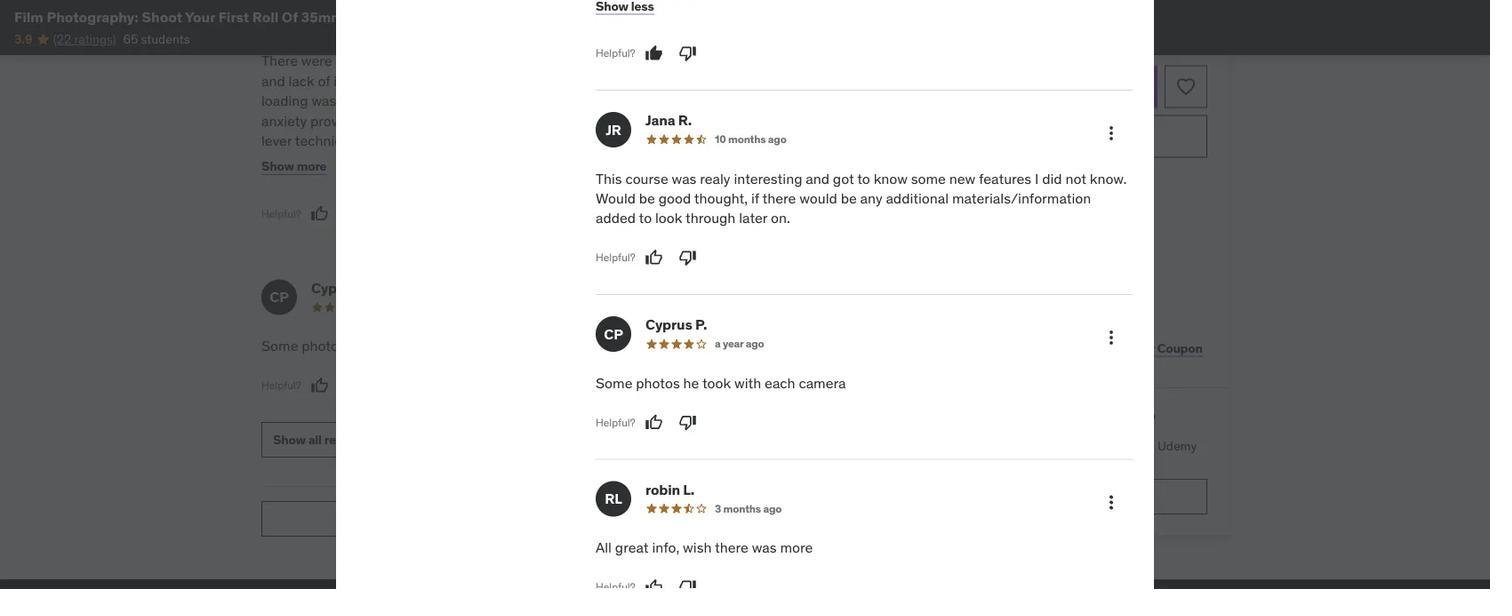 Task type: vqa. For each thing, say whether or not it's contained in the screenshot.
good
yes



Task type: locate. For each thing, give the bounding box(es) containing it.
more left expansive
[[388, 291, 421, 309]]

0 horizontal spatial each
[[431, 337, 461, 355]]

know for mark review by jana r. as helpful icon at top left
[[587, 72, 621, 90]]

0 vertical spatial materials/information
[[653, 111, 792, 130]]

1 horizontal spatial cyprus p.
[[646, 316, 707, 334]]

each for mark review by jana r. as helpful icon at top left
[[431, 337, 461, 355]]

0 horizontal spatial took
[[368, 337, 397, 355]]

he right the he
[[349, 337, 365, 355]]

choices up 'place.'
[[317, 251, 366, 269]]

1 vertical spatial got
[[833, 169, 854, 188]]

0 horizontal spatial some
[[261, 337, 298, 355]]

this course was realy interesting and got to know some new features i did not know. would be good thought, if there would be any additional materials/information added to look through later on.
[[587, 52, 883, 150], [596, 169, 1127, 227]]

thought, for mark review by jana r. as helpful icon at top left
[[642, 92, 696, 110]]

not up includes: on the right
[[1066, 169, 1087, 188]]

1 vertical spatial look
[[655, 209, 682, 227]]

65
[[123, 31, 138, 47]]

ago right the 3 at the bottom left of page
[[763, 502, 782, 516]]

0 vertical spatial film
[[526, 72, 550, 90]]

1 vertical spatial features
[[979, 169, 1032, 188]]

robin l. down mark review by cyprus p. as helpful image
[[646, 481, 695, 499]]

0 horizontal spatial it
[[345, 291, 353, 309]]

0 vertical spatial look
[[855, 111, 882, 130]]

choices
[[393, 231, 442, 249], [317, 251, 366, 269]]

xsmall image
[[948, 285, 962, 303]]

info, up mark review by robin l. as helpful image
[[643, 337, 671, 355]]

0 vertical spatial good
[[606, 92, 639, 110]]

1 vertical spatial some
[[596, 374, 633, 392]]

1 horizontal spatial additional
[[886, 189, 949, 207]]

1 horizontal spatial if
[[751, 189, 759, 207]]

and for mark review by jana r. as helpful icon at top left
[[797, 52, 821, 70]]

0 vertical spatial l.
[[674, 279, 686, 297]]

often
[[402, 92, 438, 110]]

mark review by jana r. as unhelpful image
[[670, 171, 688, 189], [679, 249, 697, 267]]

1 vertical spatial new
[[950, 169, 976, 188]]

helpful? for mark review by robin l. as helpful image
[[587, 379, 627, 393]]

helpful? for mark review by jana r. as helpful icon at top left
[[587, 173, 627, 187]]

1 horizontal spatial look
[[855, 111, 882, 130]]

0 vertical spatial months
[[728, 132, 766, 146]]

beginner up expansive
[[392, 271, 448, 289]]

ago right year
[[746, 337, 764, 351]]

1 vertical spatial great
[[615, 539, 649, 557]]

1 horizontal spatial than
[[334, 351, 362, 369]]

0 vertical spatial p.
[[361, 279, 373, 297]]

i left the felt
[[261, 311, 265, 329]]

months for interesting
[[728, 132, 766, 146]]

if for mark review by jana r. as helpful icon at top left
[[699, 92, 707, 110]]

added for mark review by jana r. as helpful image in the top of the page
[[596, 209, 636, 227]]

additional actions for review by jana r. image
[[1101, 123, 1122, 144]]

other down a
[[515, 251, 549, 269]]

example down topic
[[261, 370, 315, 389]]

this for mark review by jana r. as helpful icon at top left
[[587, 52, 613, 70]]

got for mark review by jana r. as helpful image in the top of the page
[[833, 169, 854, 188]]

slr
[[261, 231, 288, 249]]

be inside there were some definite gaps for beginners and lack of information. camera angle for film loading was not ideal. often this is the most anxiety provoking part. plus, the film advance lever technique can be the same.  would have loved to have seen that slowed down. things were eluded to but not explained. for instance "image editor of choice". perhaps a beginner would need to know some options. parts of an slr camera not just choices of cameras. a bit more on choices to have film developed other than one place. as a beginner i would have liked to have it a bit more expansive on topics. i felt like the course was an "outline" or a draft, not a final. he never got into too much into a topic other than camera choices. also, the example in lightroom where he made adjustments was again not a good example only because of lack of proper camera technique or screen capture software so you could see what he was doing. if nothing else it would have been more immersive.
[[388, 131, 404, 150]]

show up could
[[273, 432, 306, 448]]

0 horizontal spatial p.
[[361, 279, 373, 297]]

cyprus p. up 'like'
[[311, 279, 373, 297]]

with down a year ago
[[735, 374, 762, 392]]

1 vertical spatial took
[[703, 374, 731, 392]]

this course was realy interesting and got to know some new features i did not know. would be good thought, if there would be any additional materials/information added to look through later on. for mark review by jana r. as helpful image in the top of the page
[[596, 169, 1127, 227]]

access up 'anywhere.'
[[1029, 438, 1068, 454]]

1 horizontal spatial photos
[[636, 374, 680, 392]]

later
[[641, 131, 669, 150], [739, 209, 768, 227]]

1 horizontal spatial new
[[950, 169, 976, 188]]

0 horizontal spatial udemy
[[1040, 489, 1081, 505]]

1 horizontal spatial an
[[537, 211, 552, 229]]

features down mark review by ellen h. as unhelpful image at the left top
[[692, 72, 745, 90]]

ago for and
[[768, 132, 787, 146]]

good for mark review by jana r. as helpful image in the top of the page
[[659, 189, 691, 207]]

mark review by jana r. as helpful image
[[645, 249, 663, 267]]

a down for
[[474, 191, 481, 209]]

know. for mark review by jana r. as helpful icon at top left
[[803, 72, 840, 90]]

add to cart
[[1016, 77, 1090, 96]]

but
[[359, 171, 380, 189]]

months right 10 at the left top
[[728, 132, 766, 146]]

have down see
[[303, 470, 333, 488]]

1 horizontal spatial other
[[515, 251, 549, 269]]

i
[[748, 72, 752, 90], [1035, 169, 1039, 188], [452, 271, 456, 289], [261, 311, 265, 329]]

or right all
[[328, 430, 341, 448]]

0 vertical spatial got
[[824, 52, 845, 70]]

show for show all reviews
[[273, 432, 306, 448]]

cyprus left as
[[311, 279, 358, 297]]

1 horizontal spatial know.
[[1090, 169, 1127, 188]]

through down 10 at the left top
[[686, 209, 736, 227]]

would inside there were some definite gaps for beginners and lack of information. camera angle for film loading was not ideal. often this is the most anxiety provoking part. plus, the film advance lever technique can be the same.  would have loved to have seen that slowed down. things were eluded to but not explained. for instance "image editor of choice". perhaps a beginner would need to know some options. parts of an slr camera not just choices of cameras. a bit more on choices to have film developed other than one place. as a beginner i would have liked to have it a bit more expansive on topics. i felt like the course was an "outline" or a draft, not a final. he never got into too much into a topic other than camera choices. also, the example in lightroom where he made adjustments was again not a good example only because of lack of proper camera technique or screen capture software so you could see what he was doing. if nothing else it would have been more immersive.
[[473, 131, 513, 150]]

ago right 10 at the left top
[[768, 132, 787, 146]]

(22
[[53, 31, 71, 47]]

1 vertical spatial cyprus
[[646, 316, 692, 334]]

0 horizontal spatial than
[[261, 271, 290, 289]]

training
[[948, 409, 1012, 430]]

materials/information for mark review by jana r. as helpful icon at top left
[[653, 111, 792, 130]]

where
[[402, 370, 441, 389]]

realy for mark review by jana r. as helpful icon at top left
[[691, 52, 722, 70]]

interesting for mark review by jana r. as helpful image in the top of the page
[[734, 169, 803, 188]]

2 vertical spatial know
[[354, 211, 388, 229]]

2 vertical spatial ago
[[763, 502, 782, 516]]

shoot
[[142, 8, 182, 26]]

great up mark review by robin l. as helpful icon
[[615, 539, 649, 557]]

of down the again
[[393, 410, 406, 428]]

mark review by robin l. as unhelpful image
[[679, 579, 697, 590]]

0 horizontal spatial lack
[[289, 72, 315, 90]]

not down "that"
[[383, 171, 404, 189]]

new left 30-
[[950, 169, 976, 188]]

try udemy business link
[[948, 479, 1208, 515]]

all
[[587, 337, 603, 355], [596, 539, 612, 557]]

1 vertical spatial realy
[[700, 169, 731, 188]]

did for mark review by jana r. as helpful image in the top of the page mark review by jana r. as unhelpful image
[[1042, 169, 1062, 188]]

choices right just
[[393, 231, 442, 249]]

additional actions for review by robin l. image
[[1101, 492, 1122, 514]]

did right day
[[1042, 169, 1062, 188]]

beginners
[[481, 52, 544, 70]]

0 vertical spatial through
[[587, 131, 637, 150]]

some photos he took with each camera
[[261, 337, 512, 355], [596, 374, 846, 392]]

a left year
[[715, 337, 721, 351]]

later for mark review by jana r. as helpful image in the top of the page
[[739, 209, 768, 227]]

it
[[345, 291, 353, 309], [544, 450, 552, 468]]

there
[[261, 52, 298, 70]]

1 horizontal spatial know
[[587, 72, 621, 90]]

the right also,
[[505, 351, 526, 369]]

added for mark review by jana r. as helpful icon at top left
[[796, 111, 836, 130]]

this for mark review by jana r. as helpful image in the top of the page
[[596, 169, 622, 188]]

for up angle
[[460, 52, 477, 70]]

helpful?
[[596, 46, 636, 60], [587, 173, 627, 187], [261, 207, 301, 221], [596, 251, 636, 265], [261, 379, 301, 393], [587, 379, 627, 393], [596, 416, 636, 430]]

on left topics.
[[491, 291, 507, 309]]

0 horizontal spatial additional
[[587, 111, 650, 130]]

some left 30-
[[911, 169, 946, 188]]

would for mark review by jana r. as helpful image in the top of the page
[[596, 189, 636, 207]]

realy for mark review by jana r. as helpful image in the top of the page
[[700, 169, 731, 188]]

some left mark review by robin l. as helpful image
[[596, 374, 633, 392]]

took up lightroom
[[368, 337, 397, 355]]

if
[[699, 92, 707, 110], [751, 189, 759, 207]]

show
[[261, 159, 294, 175], [273, 432, 306, 448]]

on. down r.
[[672, 131, 692, 150]]

more
[[297, 159, 327, 175], [261, 251, 294, 269], [388, 291, 421, 309], [771, 337, 804, 355], [1048, 409, 1089, 430], [371, 470, 404, 488], [780, 539, 813, 557]]

materials/information up this course includes:
[[952, 189, 1091, 207]]

beginner up parts
[[485, 191, 541, 209]]

mark review by jana r. as unhelpful image right mark review by jana r. as helpful icon at top left
[[670, 171, 688, 189]]

0 vertical spatial all great info, wish there was more
[[587, 337, 804, 355]]

access
[[1044, 286, 1082, 302], [1029, 438, 1068, 454]]

all great info, wish there was more up mark review by robin l. as unhelpful image
[[596, 539, 813, 557]]

2 film from the left
[[347, 8, 376, 26]]

draft,
[[520, 311, 554, 329]]

mark review by ellen h. as unhelpful image
[[679, 44, 697, 62]]

0 vertical spatial this course was realy interesting and got to know some new features i did not know. would be good thought, if there would be any additional materials/information added to look through later on.
[[587, 52, 883, 150]]

to inside button
[[1046, 77, 1060, 96]]

film up 3.9
[[14, 8, 43, 26]]

top
[[1136, 438, 1155, 454]]

udemy inside training 2 or more people? get your team access to 25,000+ top udemy courses anytime, anywhere.
[[1158, 438, 1197, 454]]

2 horizontal spatial would
[[843, 72, 883, 90]]

2 horizontal spatial or
[[1029, 409, 1045, 430]]

got
[[824, 52, 845, 70], [833, 169, 854, 188], [391, 331, 412, 349]]

a down as
[[357, 291, 364, 309]]

full
[[976, 286, 996, 302]]

show more button
[[261, 149, 327, 185]]

all great info, wish there was more for mark review by robin l. as unhelpful image
[[596, 539, 813, 557]]

technique
[[295, 131, 359, 150], [261, 430, 325, 448]]

1 vertical spatial this course was realy interesting and got to know some new features i did not know. would be good thought, if there would be any additional materials/information added to look through later on.
[[596, 169, 1127, 227]]

all great info, wish there was more up mark review by robin l. as unhelpful icon
[[587, 337, 804, 355]]

robin l. down mark review by jana r. as helpful image in the top of the page
[[637, 279, 686, 297]]

liked
[[261, 291, 292, 309]]

0 vertical spatial robin l.
[[637, 279, 686, 297]]

1 vertical spatial materials/information
[[952, 189, 1091, 207]]

0 vertical spatial ago
[[768, 132, 787, 146]]

through up mark review by jana r. as helpful icon at top left
[[587, 131, 637, 150]]

1 horizontal spatial features
[[979, 169, 1032, 188]]

features
[[692, 72, 745, 90], [979, 169, 1032, 188]]

were
[[301, 52, 332, 70], [261, 171, 292, 189]]

example down made
[[481, 390, 535, 409]]

1 vertical spatial cyprus p.
[[646, 316, 707, 334]]

in
[[318, 370, 330, 389]]

film right 35mm
[[347, 8, 376, 26]]

cp up the felt
[[270, 288, 289, 306]]

helpful? left mark review by jana r. as helpful image in the top of the page
[[596, 251, 636, 265]]

0 horizontal spatial on.
[[672, 131, 692, 150]]

provoking
[[310, 111, 373, 130]]

did up 10 months ago
[[756, 72, 775, 90]]

later down jana
[[641, 131, 669, 150]]

0 vertical spatial rl
[[596, 288, 613, 306]]

felt
[[269, 311, 290, 329]]

money-
[[1041, 173, 1077, 186]]

0 vertical spatial on
[[298, 251, 314, 269]]

great up mark review by robin l. as helpful image
[[606, 337, 640, 355]]

0 horizontal spatial features
[[692, 72, 745, 90]]

1 horizontal spatial later
[[739, 209, 768, 227]]

0 horizontal spatial cyprus p.
[[311, 279, 373, 297]]

part.
[[377, 111, 406, 130]]

1 horizontal spatial for
[[505, 72, 523, 90]]

0 vertical spatial photos
[[302, 337, 346, 355]]

through for mark review by jana r. as helpful image in the top of the page
[[686, 209, 736, 227]]

0 vertical spatial jr
[[597, 3, 613, 21]]

some down the felt
[[261, 337, 298, 355]]

0 horizontal spatial would
[[473, 131, 513, 150]]

cyprus up mark review by robin l. as unhelpful icon
[[646, 316, 692, 334]]

ago for each
[[746, 337, 764, 351]]

editor
[[310, 191, 347, 209]]

helpful? left undo mark review by ellen h. as helpful icon
[[596, 46, 636, 60]]

other
[[515, 251, 549, 269], [297, 351, 330, 369]]

2 horizontal spatial good
[[659, 189, 691, 207]]

thought, up jana r.
[[642, 92, 696, 110]]

again
[[372, 390, 407, 409]]

see
[[300, 450, 322, 468]]

helpful? down topic
[[261, 379, 301, 393]]

get
[[948, 438, 968, 454]]

some photos he took with each camera for mark review by jana r. as helpful image in the top of the page
[[596, 374, 846, 392]]

show all reviews
[[273, 432, 369, 448]]

1 horizontal spatial into
[[506, 331, 530, 349]]

try udemy business
[[1020, 489, 1136, 505]]

"outline"
[[436, 311, 490, 329]]

1 vertical spatial would
[[473, 131, 513, 150]]

capture
[[391, 430, 439, 448]]

1 vertical spatial know
[[874, 169, 908, 188]]

later for mark review by jana r. as helpful icon at top left
[[641, 131, 669, 150]]

look for mark review by jana r. as unhelpful image for mark review by jana r. as helpful icon at top left
[[855, 111, 882, 130]]

realy down 10 at the left top
[[700, 169, 731, 188]]

wishlist image
[[1176, 76, 1197, 98]]

0 vertical spatial took
[[368, 337, 397, 355]]

interesting right mark review by ellen h. as unhelpful image at the left top
[[725, 52, 794, 70]]

coupon
[[1158, 340, 1203, 356]]

1 into from the left
[[415, 331, 440, 349]]

months right the 3 at the bottom left of page
[[723, 502, 761, 516]]

wish up mark review by robin l. as unhelpful icon
[[674, 337, 703, 355]]

or inside training 2 or more people? get your team access to 25,000+ top udemy courses anytime, anywhere.
[[1029, 409, 1045, 430]]

0 vertical spatial show
[[261, 159, 294, 175]]

robin down mark review by cyprus p. as helpful image
[[646, 481, 680, 499]]

udemy right the try on the bottom right of the page
[[1040, 489, 1081, 505]]

and
[[797, 52, 821, 70], [261, 72, 285, 90], [806, 169, 830, 188]]

0 vertical spatial lack
[[289, 72, 315, 90]]

a left final. at the left bottom of the page
[[286, 331, 293, 349]]

0 vertical spatial know.
[[803, 72, 840, 90]]

mark review by cyprus p. as unhelpful image
[[679, 414, 697, 432]]

mark review by jana r. as unhelpful image right mark review by jana r. as helpful image in the top of the page
[[679, 249, 697, 267]]

1 horizontal spatial on
[[491, 291, 507, 309]]

1 vertical spatial example
[[481, 390, 535, 409]]

1 vertical spatial added
[[596, 209, 636, 227]]

mark review by jana r. as unhelpful image for mark review by jana r. as helpful image in the top of the page
[[679, 249, 697, 267]]

helpful? for mark review by jana r. as helpful image in the top of the page
[[596, 251, 636, 265]]

25,000+
[[1085, 438, 1134, 454]]

0 vertical spatial realy
[[691, 52, 722, 70]]

than down the he
[[334, 351, 362, 369]]

1 vertical spatial interesting
[[734, 169, 803, 188]]

1 vertical spatial show
[[273, 432, 306, 448]]

rl right topics.
[[596, 288, 613, 306]]

robin l.
[[637, 279, 686, 297], [646, 481, 695, 499]]

this left mark review by jana r. as helpful icon at top left
[[596, 169, 622, 188]]

0 horizontal spatial good
[[446, 390, 478, 409]]

1 horizontal spatial udemy
[[1158, 438, 1197, 454]]

1 horizontal spatial would
[[596, 189, 636, 207]]

need
[[303, 211, 335, 229]]

a up proper
[[435, 390, 442, 409]]

added
[[796, 111, 836, 130], [596, 209, 636, 227]]

ago
[[768, 132, 787, 146], [746, 337, 764, 351], [763, 502, 782, 516]]

helpful? left mark review by jana r. as helpful icon at top left
[[587, 173, 627, 187]]

made
[[464, 370, 499, 389]]

1 vertical spatial thought,
[[694, 189, 748, 207]]

add to cart button
[[948, 66, 1158, 108]]

or
[[493, 311, 506, 329], [1029, 409, 1045, 430], [328, 430, 341, 448]]

1 vertical spatial months
[[723, 502, 761, 516]]

0 horizontal spatial know
[[354, 211, 388, 229]]

0 vertical spatial example
[[261, 370, 315, 389]]

people?
[[1093, 409, 1156, 430]]

was
[[663, 52, 688, 70], [312, 92, 336, 110], [672, 169, 697, 188], [389, 311, 414, 329], [743, 337, 768, 355], [344, 390, 369, 409], [379, 450, 404, 468], [752, 539, 777, 557]]

it right else
[[544, 450, 552, 468]]

would for mark review by jana r. as helpful icon at top left
[[843, 72, 883, 90]]

i left money-
[[1035, 169, 1039, 188]]

wish up mark review by robin l. as unhelpful image
[[683, 539, 712, 557]]

helpful? for undo mark review by ellen h. as helpful icon
[[596, 46, 636, 60]]

took for mark review by jana r. as helpful image in the top of the page
[[703, 374, 731, 392]]

good inside there were some definite gaps for beginners and lack of information. camera angle for film loading was not ideal. often this is the most anxiety provoking part. plus, the film advance lever technique can be the same.  would have loved to have seen that slowed down. things were eluded to but not explained. for instance "image editor of choice". perhaps a beginner would need to know some options. parts of an slr camera not just choices of cameras. a bit more on choices to have film developed other than one place. as a beginner i would have liked to have it a bit more expansive on topics. i felt like the course was an "outline" or a draft, not a final. he never got into too much into a topic other than camera choices. also, the example in lightroom where he made adjustments was again not a good example only because of lack of proper camera technique or screen capture software so you could see what he was doing. if nothing else it would have been more immersive.
[[446, 390, 478, 409]]

into down draft, on the bottom
[[506, 331, 530, 349]]

0 vertical spatial features
[[692, 72, 745, 90]]

any
[[808, 92, 830, 110], [861, 189, 883, 207]]

film down is
[[468, 111, 492, 130]]

he
[[349, 337, 365, 355], [445, 370, 460, 389], [684, 374, 699, 392], [360, 450, 376, 468]]

got inside there were some definite gaps for beginners and lack of information. camera angle for film loading was not ideal. often this is the most anxiety provoking part. plus, the film advance lever technique can be the same.  would have loved to have seen that slowed down. things were eluded to but not explained. for instance "image editor of choice". perhaps a beginner would need to know some options. parts of an slr camera not just choices of cameras. a bit more on choices to have film developed other than one place. as a beginner i would have liked to have it a bit more expansive on topics. i felt like the course was an "outline" or a draft, not a final. he never got into too much into a topic other than camera choices. also, the example in lightroom where he made adjustments was again not a good example only because of lack of proper camera technique or screen capture software so you could see what he was doing. if nothing else it would have been more immersive.
[[391, 331, 412, 349]]

l.
[[674, 279, 686, 297], [683, 481, 695, 499]]

photography:
[[47, 8, 139, 26]]

the up the he
[[319, 311, 339, 329]]

to inside training 2 or more people? get your team access to 25,000+ top udemy courses anytime, anywhere.
[[1070, 438, 1082, 454]]

0 vertical spatial interesting
[[725, 52, 794, 70]]

a
[[474, 191, 481, 209], [381, 271, 389, 289], [357, 291, 364, 309], [509, 311, 517, 329], [286, 331, 293, 349], [534, 331, 541, 349], [715, 337, 721, 351], [435, 390, 442, 409]]

1 vertical spatial all great info, wish there was more
[[596, 539, 813, 557]]

for
[[460, 52, 477, 70], [505, 72, 523, 90]]

it down 'place.'
[[345, 291, 353, 309]]

film
[[14, 8, 43, 26], [347, 8, 376, 26]]

some
[[336, 52, 370, 70], [624, 72, 659, 90], [911, 169, 946, 188], [392, 211, 426, 229]]

as
[[362, 271, 378, 289]]

0 horizontal spatial new
[[663, 72, 689, 90]]

0 horizontal spatial later
[[641, 131, 669, 150]]

info, up mark review by robin l. as helpful icon
[[652, 539, 680, 557]]

if for mark review by jana r. as helpful image in the top of the page
[[751, 189, 759, 207]]

0 vertical spatial did
[[756, 72, 775, 90]]

65 students
[[123, 31, 190, 47]]

1 vertical spatial for
[[505, 72, 523, 90]]

features up this course includes:
[[979, 169, 1032, 188]]

photos up mark review by cyprus p. as helpful image
[[636, 374, 680, 392]]

1 horizontal spatial good
[[606, 92, 639, 110]]

choices.
[[416, 351, 468, 369]]

2 vertical spatial and
[[806, 169, 830, 188]]

an down instance
[[537, 211, 552, 229]]

training 2 or more people? get your team access to 25,000+ top udemy courses anytime, anywhere.
[[948, 409, 1197, 471]]

1 vertical spatial mark review by jana r. as unhelpful image
[[679, 249, 697, 267]]

did
[[756, 72, 775, 90], [1042, 169, 1062, 188]]

new for mark review by jana r. as helpful icon at top left
[[663, 72, 689, 90]]

0 horizontal spatial film
[[14, 8, 43, 26]]

have up the things
[[516, 131, 546, 150]]

mark review by jana r. as helpful image
[[636, 171, 654, 189]]



Task type: describe. For each thing, give the bounding box(es) containing it.
anywhere.
[[1045, 455, 1101, 471]]

1 vertical spatial it
[[544, 450, 552, 468]]

some down undo mark review by ellen h. as helpful icon
[[624, 72, 659, 90]]

team
[[998, 438, 1026, 454]]

this course was realy interesting and got to know some new features i did not know. would be good thought, if there would be any additional materials/information added to look through later on. for mark review by jana r. as helpful icon at top left
[[587, 52, 883, 150]]

all for mark review by robin l. as helpful icon
[[596, 539, 612, 557]]

1 film from the left
[[14, 8, 43, 26]]

of down the options.
[[445, 231, 458, 249]]

of up a
[[521, 211, 534, 229]]

includes:
[[1027, 208, 1087, 226]]

a
[[522, 231, 530, 249]]

all
[[308, 432, 322, 448]]

not up provoking
[[340, 92, 361, 110]]

adjustments
[[261, 390, 340, 409]]

mark review by jana r. as unhelpful image for mark review by jana r. as helpful icon at top left
[[670, 171, 688, 189]]

the down this
[[444, 111, 465, 130]]

more right been
[[371, 470, 404, 488]]

all great info, wish there was more for mark review by robin l. as unhelpful icon
[[587, 337, 804, 355]]

have down 'place.'
[[311, 291, 341, 309]]

can
[[362, 131, 385, 150]]

35mm
[[301, 8, 344, 26]]

guarantee
[[1104, 173, 1154, 186]]

of down but
[[350, 191, 363, 209]]

thought, for mark review by jana r. as helpful image in the top of the page
[[694, 189, 748, 207]]

any for mark review by jana r. as helpful icon at top left
[[808, 92, 830, 110]]

info, for mark review by robin l. as helpful icon
[[652, 539, 680, 557]]

1 vertical spatial bit
[[368, 291, 384, 309]]

options.
[[430, 211, 481, 229]]

1 horizontal spatial bit
[[534, 231, 551, 249]]

course down jana
[[626, 169, 669, 188]]

1 horizontal spatial p.
[[695, 316, 707, 334]]

10
[[715, 132, 726, 146]]

course inside there were some definite gaps for beginners and lack of information. camera angle for film loading was not ideal. often this is the most anxiety provoking part. plus, the film advance lever technique can be the same.  would have loved to have seen that slowed down. things were eluded to but not explained. for instance "image editor of choice". perhaps a beginner would need to know some options. parts of an slr camera not just choices of cameras. a bit more on choices to have film developed other than one place. as a beginner i would have liked to have it a bit more expansive on topics. i felt like the course was an "outline" or a draft, not a final. he never got into too much into a topic other than camera choices. also, the example in lightroom where he made adjustments was again not a good example only because of lack of proper camera technique or screen capture software so you could see what he was doing. if nothing else it would have been more immersive.
[[343, 311, 386, 329]]

0 vertical spatial for
[[460, 52, 477, 70]]

of up the 'reviews'
[[348, 410, 360, 428]]

wish for mark review by robin l. as unhelpful image
[[683, 539, 712, 557]]

rl for mark review by robin l. as helpful image
[[596, 288, 613, 306]]

0 vertical spatial were
[[301, 52, 332, 70]]

so
[[502, 430, 516, 448]]

anytime,
[[995, 455, 1042, 471]]

topics.
[[510, 291, 552, 309]]

took for mark review by jana r. as helpful icon at top left
[[368, 337, 397, 355]]

1 horizontal spatial example
[[481, 390, 535, 409]]

on. for mark review by jana r. as helpful icon at top left
[[672, 131, 692, 150]]

1 vertical spatial l.
[[683, 481, 695, 499]]

too
[[443, 331, 464, 349]]

your
[[971, 438, 995, 454]]

immersive.
[[408, 470, 476, 488]]

of
[[282, 8, 298, 26]]

mark review by robin l. as helpful image
[[636, 377, 654, 395]]

helpful? up slr
[[261, 207, 301, 221]]

1 vertical spatial technique
[[261, 430, 325, 448]]

eluded
[[296, 171, 339, 189]]

been
[[336, 470, 368, 488]]

0 vertical spatial cyprus p.
[[311, 279, 373, 297]]

advance
[[495, 111, 548, 130]]

i up expansive
[[452, 271, 456, 289]]

gaps
[[426, 52, 456, 70]]

udemy inside "link"
[[1040, 489, 1081, 505]]

the down the plus,
[[407, 131, 428, 150]]

1 vertical spatial robin l.
[[646, 481, 695, 499]]

he up mark review by cyprus p. as unhelpful icon
[[684, 374, 699, 392]]

any for mark review by jana r. as helpful image in the top of the page
[[861, 189, 883, 207]]

got for mark review by jana r. as helpful icon at top left
[[824, 52, 845, 70]]

eh
[[270, 3, 289, 21]]

one
[[294, 271, 317, 289]]

anxiety
[[261, 111, 307, 130]]

additional for mark review by jana r. as helpful icon at top left
[[587, 111, 650, 130]]

definite
[[374, 52, 422, 70]]

reviews
[[324, 432, 369, 448]]

not up 10 months ago
[[779, 72, 800, 90]]

features for mark review by jana r. as unhelpful image for mark review by jana r. as helpful icon at top left
[[692, 72, 745, 90]]

this
[[441, 92, 464, 110]]

also,
[[471, 351, 502, 369]]

additional for mark review by jana r. as helpful image in the top of the page
[[886, 189, 949, 207]]

all for mark review by robin l. as helpful image
[[587, 337, 603, 355]]

r.
[[678, 111, 692, 129]]

mark review by cyprus p. as helpful image
[[645, 414, 663, 432]]

topic
[[261, 351, 293, 369]]

place.
[[321, 271, 358, 289]]

rl for mark review by robin l. as helpful icon
[[605, 490, 622, 508]]

0 horizontal spatial other
[[297, 351, 330, 369]]

some for mark review by jana r. as helpful icon at top left
[[261, 337, 298, 355]]

more right a year ago
[[771, 337, 804, 355]]

with for mark review by jana r. as helpful icon at top left
[[400, 337, 427, 355]]

jana r.
[[646, 111, 692, 129]]

angle
[[467, 72, 502, 90]]

1 vertical spatial film
[[468, 111, 492, 130]]

add
[[1016, 77, 1043, 96]]

each for mark review by jana r. as helpful image in the top of the page
[[765, 374, 796, 392]]

information.
[[334, 72, 410, 90]]

0 vertical spatial than
[[261, 271, 290, 289]]

loading
[[261, 92, 308, 110]]

2 vertical spatial this
[[948, 208, 976, 226]]

photos for mark review by jana r. as helpful icon at top left
[[302, 337, 346, 355]]

0 horizontal spatial choices
[[317, 251, 366, 269]]

course down 30-
[[979, 208, 1024, 226]]

some for mark review by jana r. as helpful image in the top of the page
[[596, 374, 633, 392]]

proper
[[409, 410, 451, 428]]

only
[[261, 410, 288, 428]]

features for mark review by jana r. as helpful image in the top of the page mark review by jana r. as unhelpful image
[[979, 169, 1032, 188]]

a down draft, on the bottom
[[534, 331, 541, 349]]

0 vertical spatial other
[[515, 251, 549, 269]]

apply coupon button
[[1117, 331, 1208, 366]]

and for mark review by jana r. as helpful image in the top of the page
[[806, 169, 830, 188]]

months for there
[[723, 502, 761, 516]]

more down 3 months ago
[[780, 539, 813, 557]]

on. for mark review by jana r. as helpful image in the top of the page
[[771, 209, 790, 227]]

just
[[366, 231, 390, 249]]

have down just
[[385, 251, 415, 269]]

nothing
[[462, 450, 511, 468]]

instance
[[500, 171, 554, 189]]

0 vertical spatial it
[[345, 291, 353, 309]]

screen
[[345, 430, 387, 448]]

students
[[141, 31, 190, 47]]

1 vertical spatial jr
[[606, 120, 621, 139]]

30-
[[1002, 173, 1020, 186]]

year
[[723, 337, 744, 351]]

1 horizontal spatial lack
[[364, 410, 390, 428]]

he down screen
[[360, 450, 376, 468]]

with for mark review by jana r. as helpful image in the top of the page
[[735, 374, 762, 392]]

first
[[218, 8, 249, 26]]

parts
[[484, 211, 518, 229]]

have up topics.
[[500, 271, 530, 289]]

mark review by robin l. as unhelpful image
[[670, 377, 688, 395]]

mark review by ellen h. as helpful image
[[311, 205, 329, 223]]

full lifetime access
[[976, 286, 1082, 302]]

camera
[[414, 72, 463, 90]]

could
[[261, 450, 296, 468]]

some photos he took with each camera for mark review by jana r. as helpful icon at top left
[[261, 337, 512, 355]]

for
[[476, 171, 497, 189]]

good for mark review by jana r. as helpful icon at top left
[[606, 92, 639, 110]]

apply coupon
[[1122, 340, 1203, 356]]

courses
[[948, 455, 992, 471]]

0 vertical spatial technique
[[295, 131, 359, 150]]

great for mark review by robin l. as helpful image
[[606, 337, 640, 355]]

0 horizontal spatial or
[[328, 430, 341, 448]]

0 horizontal spatial cp
[[270, 288, 289, 306]]

1 horizontal spatial choices
[[393, 231, 442, 249]]

else
[[514, 450, 540, 468]]

great for mark review by robin l. as helpful icon
[[615, 539, 649, 557]]

0 vertical spatial access
[[1044, 286, 1082, 302]]

back
[[1077, 173, 1101, 186]]

1 vertical spatial an
[[417, 311, 433, 329]]

some up information. on the left of the page
[[336, 52, 370, 70]]

1 horizontal spatial or
[[493, 311, 506, 329]]

ago for was
[[763, 502, 782, 516]]

because
[[291, 410, 345, 428]]

more inside training 2 or more people? get your team access to 25,000+ top udemy courses anytime, anywhere.
[[1048, 409, 1089, 430]]

the right is
[[481, 92, 502, 110]]

i up 10 months ago
[[748, 72, 752, 90]]

developed
[[446, 251, 512, 269]]

did for mark review by jana r. as unhelpful image for mark review by jana r. as helpful icon at top left
[[756, 72, 775, 90]]

some down choice".
[[392, 211, 426, 229]]

not left just
[[342, 231, 363, 249]]

this course includes:
[[948, 208, 1087, 226]]

0 horizontal spatial were
[[261, 171, 292, 189]]

0 vertical spatial robin
[[637, 279, 671, 297]]

much
[[467, 331, 502, 349]]

apply
[[1122, 340, 1155, 356]]

1 vertical spatial robin
[[646, 481, 680, 499]]

0 horizontal spatial beginner
[[392, 271, 448, 289]]

he down choices.
[[445, 370, 460, 389]]

expansive
[[424, 291, 487, 309]]

info, for mark review by robin l. as helpful image
[[643, 337, 671, 355]]

more inside button
[[297, 159, 327, 175]]

have up the eluded
[[315, 151, 345, 170]]

your
[[185, 8, 215, 26]]

through for mark review by jana r. as helpful icon at top left
[[587, 131, 637, 150]]

not up topic
[[261, 331, 282, 349]]

2 into from the left
[[506, 331, 530, 349]]

doing.
[[408, 450, 447, 468]]

what
[[326, 450, 357, 468]]

know for mark review by jana r. as helpful image in the top of the page
[[874, 169, 908, 188]]

photos for mark review by jana r. as helpful image in the top of the page
[[636, 374, 680, 392]]

report abuse button
[[261, 502, 884, 537]]

new for mark review by jana r. as helpful image in the top of the page
[[950, 169, 976, 188]]

a right as
[[381, 271, 389, 289]]

and inside there were some definite gaps for beginners and lack of information. camera angle for film loading was not ideal. often this is the most anxiety provoking part. plus, the film advance lever technique can be the same.  would have loved to have seen that slowed down. things were eluded to but not explained. for instance "image editor of choice". perhaps a beginner would need to know some options. parts of an slr camera not just choices of cameras. a bit more on choices to have film developed other than one place. as a beginner i would have liked to have it a bit more expansive on topics. i felt like the course was an "outline" or a draft, not a final. he never got into too much into a topic other than camera choices. also, the example in lightroom where he made adjustments was again not a good example only because of lack of proper camera technique or screen capture software so you could see what he was doing. if nothing else it would have been more immersive.
[[261, 72, 285, 90]]

cart
[[1063, 77, 1090, 96]]

2 vertical spatial film
[[419, 251, 442, 269]]

mark review by cyprus p. as helpful image
[[311, 377, 329, 395]]

interesting for mark review by jana r. as helpful icon at top left
[[725, 52, 794, 70]]

ratings)
[[74, 31, 116, 47]]

know. for mark review by jana r. as helpful image in the top of the page
[[1090, 169, 1127, 188]]

a left draft, on the bottom
[[509, 311, 517, 329]]

slowed
[[411, 151, 456, 170]]

business
[[1083, 489, 1136, 505]]

that
[[382, 151, 408, 170]]

show more
[[261, 159, 327, 175]]

know inside there were some definite gaps for beginners and lack of information. camera angle for film loading was not ideal. often this is the most anxiety provoking part. plus, the film advance lever technique can be the same.  would have loved to have seen that slowed down. things were eluded to but not explained. for instance "image editor of choice". perhaps a beginner would need to know some options. parts of an slr camera not just choices of cameras. a bit more on choices to have film developed other than one place. as a beginner i would have liked to have it a bit more expansive on topics. i felt like the course was an "outline" or a draft, not a final. he never got into too much into a topic other than camera choices. also, the example in lightroom where he made adjustments was again not a good example only because of lack of proper camera technique or screen capture software so you could see what he was doing. if nothing else it would have been more immersive.
[[354, 211, 388, 229]]

course left mark review by ellen h. as unhelpful image at the left top
[[617, 52, 660, 70]]

final.
[[297, 331, 327, 349]]

wish for mark review by robin l. as unhelpful icon
[[674, 337, 703, 355]]

you
[[520, 430, 542, 448]]

more down slr
[[261, 251, 294, 269]]

day
[[1020, 173, 1038, 186]]

0 vertical spatial beginner
[[485, 191, 541, 209]]

materials/information for mark review by jana r. as helpful image in the top of the page
[[952, 189, 1091, 207]]

choice".
[[366, 191, 415, 209]]

things
[[500, 151, 543, 170]]

30-day money-back guarantee
[[1002, 173, 1154, 186]]

show for show more
[[261, 159, 294, 175]]

he
[[331, 331, 349, 349]]

not down where
[[410, 390, 431, 409]]

of up provoking
[[318, 72, 330, 90]]

additional actions for review by cyprus p. image
[[1101, 327, 1122, 349]]

mark review by robin l. as helpful image
[[645, 579, 663, 590]]

helpful? for mark review by cyprus p. as helpful image
[[596, 416, 636, 430]]

undo mark review by ellen h. as helpful image
[[645, 44, 663, 62]]

try
[[1020, 489, 1037, 505]]

access inside training 2 or more people? get your team access to 25,000+ top udemy courses anytime, anywhere.
[[1029, 438, 1068, 454]]

0 vertical spatial cyprus
[[311, 279, 358, 297]]

0 horizontal spatial on
[[298, 251, 314, 269]]

1 vertical spatial cp
[[604, 325, 623, 343]]

3 months ago
[[715, 502, 782, 516]]

"image
[[261, 191, 306, 209]]

roll
[[252, 8, 279, 26]]

look for mark review by jana r. as helpful image in the top of the page mark review by jana r. as unhelpful image
[[655, 209, 682, 227]]



